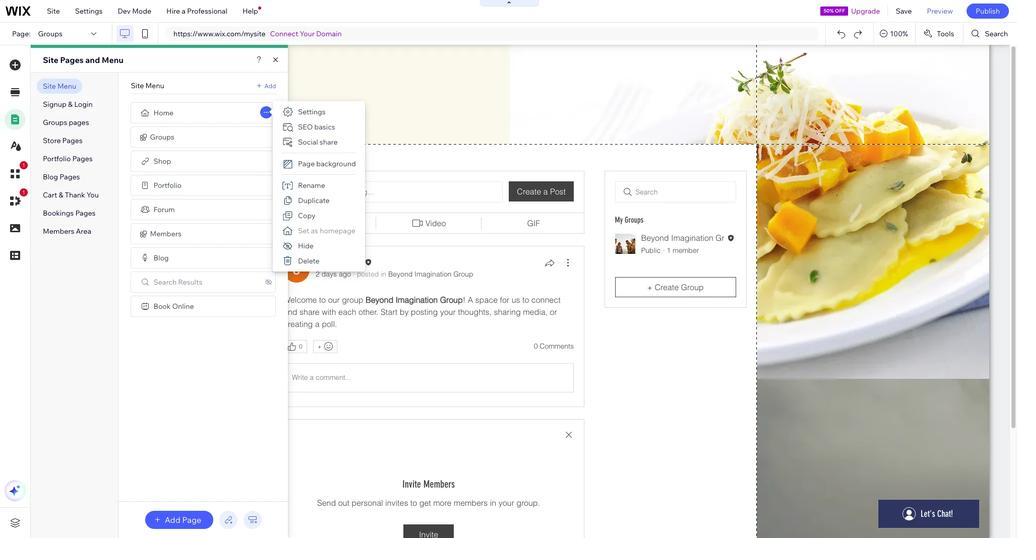 Task type: locate. For each thing, give the bounding box(es) containing it.
1 horizontal spatial members
[[150, 230, 182, 239]]

site
[[47, 7, 60, 16], [43, 55, 58, 65], [131, 81, 144, 90], [43, 82, 56, 91]]

0 horizontal spatial members
[[43, 227, 74, 236]]

book online
[[154, 302, 194, 311]]

1 horizontal spatial add
[[264, 82, 276, 90]]

0 horizontal spatial portfolio
[[43, 154, 71, 163]]

0 vertical spatial search
[[985, 29, 1008, 38]]

members for members
[[150, 230, 182, 239]]

save
[[896, 7, 912, 16]]

0 vertical spatial portfolio
[[43, 154, 71, 163]]

social share
[[298, 138, 338, 147]]

set
[[298, 226, 309, 236]]

menu
[[102, 55, 124, 65], [145, 81, 164, 90], [57, 82, 76, 91]]

1 horizontal spatial page
[[298, 159, 315, 168]]

save button
[[888, 0, 920, 22]]

home
[[154, 108, 174, 118]]

page background
[[298, 159, 356, 168]]

0 horizontal spatial &
[[59, 191, 63, 200]]

add for add page
[[165, 515, 180, 526]]

blog up search results
[[154, 254, 169, 263]]

as
[[311, 226, 318, 236]]

members
[[43, 227, 74, 236], [150, 230, 182, 239]]

page
[[298, 159, 315, 168], [182, 515, 201, 526]]

shop
[[154, 157, 171, 166]]

members down bookings
[[43, 227, 74, 236]]

portfolio up "blog pages" on the left top of the page
[[43, 154, 71, 163]]

site menu
[[131, 81, 164, 90], [43, 82, 76, 91]]

2 horizontal spatial menu
[[145, 81, 164, 90]]

site menu up home
[[131, 81, 164, 90]]

search down publish button
[[985, 29, 1008, 38]]

hide
[[298, 242, 314, 251]]

1 horizontal spatial portfolio
[[154, 181, 182, 190]]

mode
[[132, 7, 151, 16]]

members for members area
[[43, 227, 74, 236]]

members area
[[43, 227, 91, 236]]

pages up portfolio pages
[[62, 136, 83, 145]]

help
[[243, 7, 258, 16]]

1 vertical spatial search
[[154, 278, 177, 287]]

1 vertical spatial add
[[165, 515, 180, 526]]

portfolio pages
[[43, 154, 93, 163]]

site menu up the signup
[[43, 82, 76, 91]]

pages for blog
[[60, 173, 80, 182]]

cart
[[43, 191, 57, 200]]

groups
[[38, 29, 62, 38], [43, 118, 67, 127], [150, 133, 174, 142]]

dev
[[118, 7, 131, 16]]

& left login
[[68, 100, 73, 109]]

2 vertical spatial groups
[[150, 133, 174, 142]]

blog
[[43, 173, 58, 182], [154, 254, 169, 263]]

upgrade
[[851, 7, 880, 16]]

bookings
[[43, 209, 74, 218]]

1 vertical spatial settings
[[298, 107, 326, 117]]

1 horizontal spatial menu
[[102, 55, 124, 65]]

1 horizontal spatial &
[[68, 100, 73, 109]]

page inside the add page button
[[182, 515, 201, 526]]

search
[[985, 29, 1008, 38], [154, 278, 177, 287]]

portfolio up forum
[[154, 181, 182, 190]]

add inside button
[[165, 515, 180, 526]]

dev mode
[[118, 7, 151, 16]]

0 vertical spatial add
[[264, 82, 276, 90]]

pages up cart & thank you
[[60, 173, 80, 182]]

pages down store pages
[[72, 154, 93, 163]]

hire a professional
[[166, 7, 227, 16]]

pages for store
[[62, 136, 83, 145]]

1 horizontal spatial blog
[[154, 254, 169, 263]]

menu right and
[[102, 55, 124, 65]]

0 horizontal spatial add
[[165, 515, 180, 526]]

groups down the signup
[[43, 118, 67, 127]]

pages
[[60, 55, 84, 65], [62, 136, 83, 145], [72, 154, 93, 163], [60, 173, 80, 182], [75, 209, 96, 218]]

members down forum
[[150, 230, 182, 239]]

0 horizontal spatial settings
[[75, 7, 103, 16]]

1 horizontal spatial search
[[985, 29, 1008, 38]]

1 horizontal spatial settings
[[298, 107, 326, 117]]

signup & login
[[43, 100, 93, 109]]

preview
[[927, 7, 953, 16]]

1 horizontal spatial site menu
[[131, 81, 164, 90]]

0 horizontal spatial page
[[182, 515, 201, 526]]

pages left and
[[60, 55, 84, 65]]

pages up area
[[75, 209, 96, 218]]

search up book
[[154, 278, 177, 287]]

100% button
[[874, 23, 915, 45]]

0 vertical spatial blog
[[43, 173, 58, 182]]

settings
[[75, 7, 103, 16], [298, 107, 326, 117]]

blog up cart
[[43, 173, 58, 182]]

settings up seo basics
[[298, 107, 326, 117]]

online
[[172, 302, 194, 311]]

a
[[182, 7, 186, 16]]

duplicate
[[298, 196, 330, 205]]

50% off
[[824, 8, 845, 14]]

1 vertical spatial &
[[59, 191, 63, 200]]

0 horizontal spatial blog
[[43, 173, 58, 182]]

add
[[264, 82, 276, 90], [165, 515, 180, 526]]

blog for blog
[[154, 254, 169, 263]]

groups up shop
[[150, 133, 174, 142]]

1 vertical spatial page
[[182, 515, 201, 526]]

groups up site pages and menu
[[38, 29, 62, 38]]

professional
[[187, 7, 227, 16]]

1 vertical spatial blog
[[154, 254, 169, 263]]

menu up home
[[145, 81, 164, 90]]

background
[[316, 159, 356, 168]]

0 horizontal spatial site menu
[[43, 82, 76, 91]]

100%
[[890, 29, 908, 38]]

&
[[68, 100, 73, 109], [59, 191, 63, 200]]

site pages and menu
[[43, 55, 124, 65]]

portfolio
[[43, 154, 71, 163], [154, 181, 182, 190]]

settings left dev
[[75, 7, 103, 16]]

search inside search button
[[985, 29, 1008, 38]]

1 vertical spatial portfolio
[[154, 181, 182, 190]]

publish button
[[967, 4, 1009, 19]]

0 horizontal spatial search
[[154, 278, 177, 287]]

seo
[[298, 123, 313, 132]]

& right cart
[[59, 191, 63, 200]]

menu up signup & login
[[57, 82, 76, 91]]

hire
[[166, 7, 180, 16]]

0 vertical spatial &
[[68, 100, 73, 109]]



Task type: vqa. For each thing, say whether or not it's contained in the screenshot.
"elements"
no



Task type: describe. For each thing, give the bounding box(es) containing it.
delete
[[298, 257, 320, 266]]

pages for bookings
[[75, 209, 96, 218]]

pages for portfolio
[[72, 154, 93, 163]]

add page
[[165, 515, 201, 526]]

portfolio for portfolio
[[154, 181, 182, 190]]

and
[[85, 55, 100, 65]]

& for cart
[[59, 191, 63, 200]]

blog for blog pages
[[43, 173, 58, 182]]

you
[[87, 191, 99, 200]]

search for search
[[985, 29, 1008, 38]]

tools button
[[916, 23, 964, 45]]

domain
[[316, 29, 342, 38]]

store
[[43, 136, 61, 145]]

social
[[298, 138, 318, 147]]

your
[[300, 29, 315, 38]]

thank
[[65, 191, 85, 200]]

set as homepage
[[298, 226, 355, 236]]

search button
[[964, 23, 1017, 45]]

blog pages
[[43, 173, 80, 182]]

results
[[178, 278, 202, 287]]

book
[[154, 302, 171, 311]]

pages
[[69, 118, 89, 127]]

pages for site
[[60, 55, 84, 65]]

seo basics
[[298, 123, 335, 132]]

add for add
[[264, 82, 276, 90]]

connect
[[270, 29, 298, 38]]

publish
[[976, 7, 1000, 16]]

cart & thank you
[[43, 191, 99, 200]]

preview button
[[920, 0, 961, 22]]

0 vertical spatial groups
[[38, 29, 62, 38]]

0 vertical spatial page
[[298, 159, 315, 168]]

search for search results
[[154, 278, 177, 287]]

login
[[74, 100, 93, 109]]

groups pages
[[43, 118, 89, 127]]

https://www.wix.com/mysite connect your domain
[[174, 29, 342, 38]]

https://www.wix.com/mysite
[[174, 29, 266, 38]]

off
[[835, 8, 845, 14]]

share
[[320, 138, 338, 147]]

0 horizontal spatial menu
[[57, 82, 76, 91]]

basics
[[314, 123, 335, 132]]

bookings pages
[[43, 209, 96, 218]]

0 vertical spatial settings
[[75, 7, 103, 16]]

store pages
[[43, 136, 83, 145]]

homepage
[[320, 226, 355, 236]]

forum
[[154, 205, 175, 214]]

rename
[[298, 181, 325, 190]]

copy
[[298, 211, 316, 220]]

add page button
[[145, 511, 213, 530]]

tools
[[937, 29, 954, 38]]

signup
[[43, 100, 66, 109]]

portfolio for portfolio pages
[[43, 154, 71, 163]]

50%
[[824, 8, 834, 14]]

area
[[76, 227, 91, 236]]

search results
[[154, 278, 202, 287]]

& for signup
[[68, 100, 73, 109]]

1 vertical spatial groups
[[43, 118, 67, 127]]



